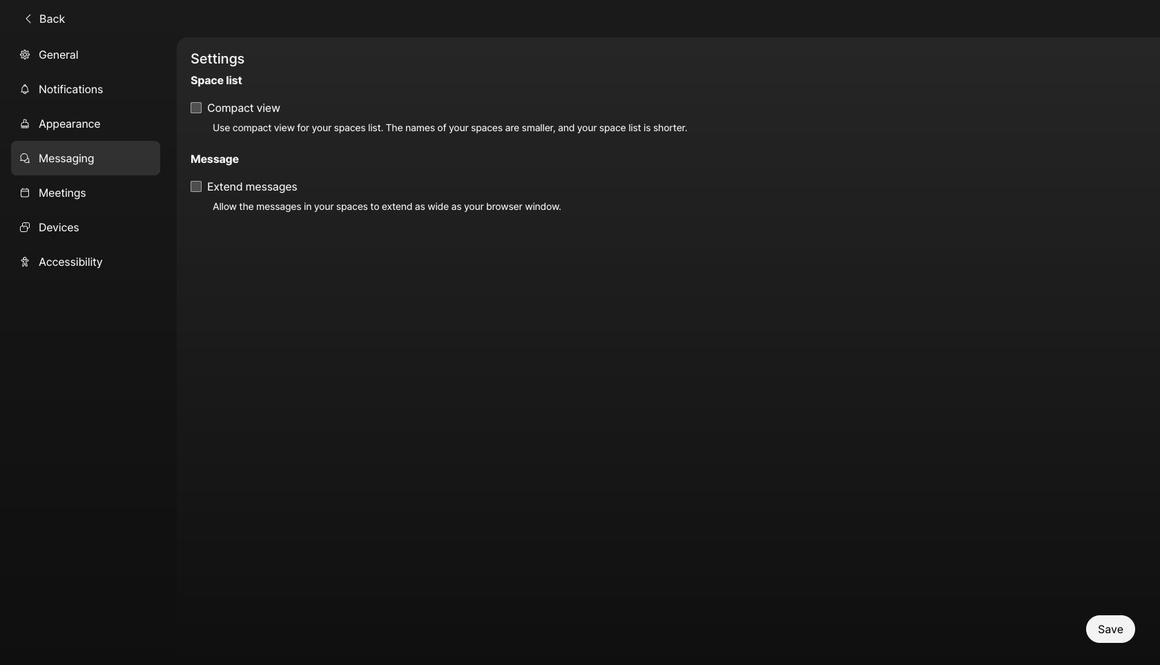 Task type: describe. For each thing, give the bounding box(es) containing it.
messaging tab
[[11, 141, 160, 175]]

settings navigation
[[0, 37, 177, 665]]

accessibility tab
[[11, 244, 160, 279]]

meetings tab
[[11, 175, 160, 210]]

devices tab
[[11, 210, 160, 244]]



Task type: vqa. For each thing, say whether or not it's contained in the screenshot.
option
no



Task type: locate. For each thing, give the bounding box(es) containing it.
notifications tab
[[11, 72, 160, 106]]

appearance tab
[[11, 106, 160, 141]]

general tab
[[11, 37, 160, 72]]



